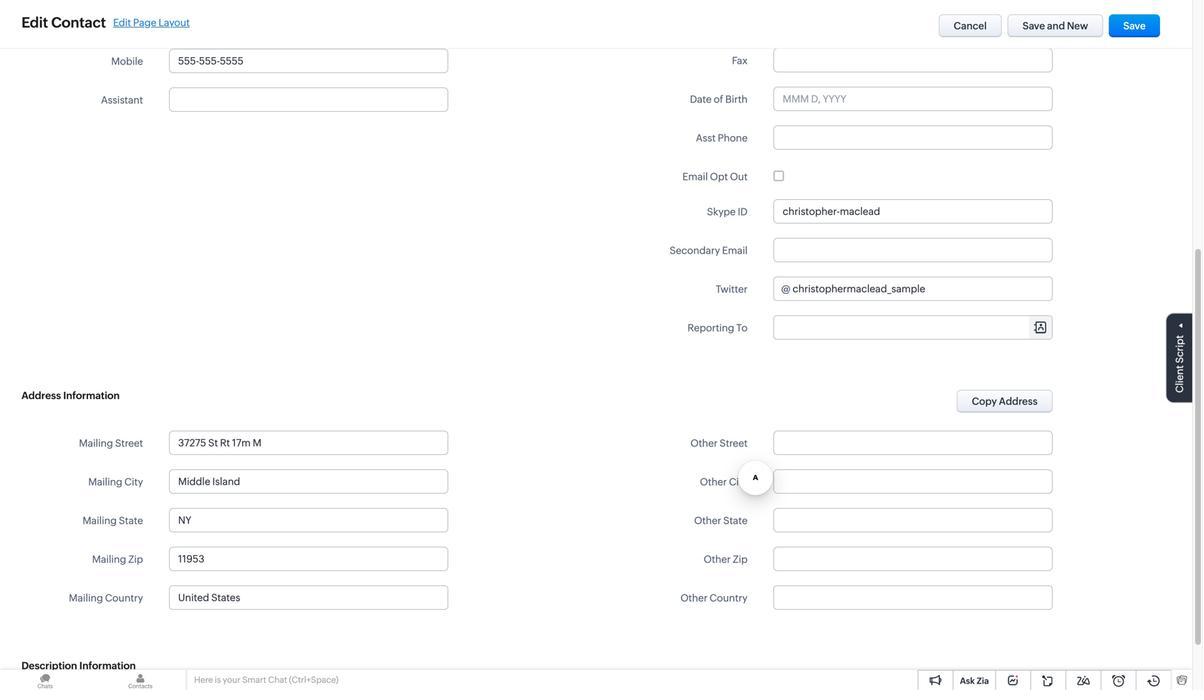 Task type: describe. For each thing, give the bounding box(es) containing it.
copy address button
[[957, 390, 1053, 413]]

reporting to
[[688, 322, 748, 334]]

zia
[[977, 676, 990, 686]]

skype
[[707, 206, 736, 217]]

other state
[[695, 515, 748, 526]]

street for other street
[[720, 437, 748, 449]]

other city
[[700, 476, 748, 488]]

0 horizontal spatial email
[[683, 171, 708, 182]]

script
[[1174, 335, 1186, 363]]

country for mailing country
[[105, 592, 143, 604]]

cancel
[[954, 20, 987, 32]]

(ctrl+space)
[[289, 675, 339, 685]]

of
[[714, 94, 724, 105]]

1 horizontal spatial email
[[723, 245, 748, 256]]

city for other city
[[729, 476, 748, 488]]

edit inside the edit contact edit page layout
[[113, 17, 131, 28]]

mailing for mailing state
[[83, 515, 117, 526]]

other street
[[691, 437, 748, 449]]

out
[[730, 171, 748, 182]]

ask
[[961, 676, 975, 686]]

email opt out
[[683, 171, 748, 182]]

client script
[[1174, 335, 1186, 393]]

secondary email
[[670, 245, 748, 256]]

fax
[[732, 55, 748, 66]]

your
[[223, 675, 241, 685]]

edit page layout link
[[113, 17, 190, 28]]

ask zia
[[961, 676, 990, 686]]

save and new button
[[1008, 14, 1104, 37]]

street for mailing street
[[115, 437, 143, 449]]

twitter
[[716, 283, 748, 295]]

edit contact edit page layout
[[21, 14, 190, 31]]

phone for other phone
[[113, 17, 143, 28]]

state for other state
[[724, 515, 748, 526]]

save for save and new
[[1023, 20, 1046, 32]]

here is your smart chat (ctrl+space)
[[194, 675, 339, 685]]

is
[[215, 675, 221, 685]]

mailing city
[[88, 476, 143, 488]]

mailing country
[[69, 592, 143, 604]]

date
[[690, 94, 712, 105]]

here
[[194, 675, 213, 685]]

secondary
[[670, 245, 721, 256]]

other phone
[[84, 17, 143, 28]]

MMM D, YYYY text field
[[774, 87, 1053, 111]]

to
[[737, 322, 748, 334]]

other for other country
[[681, 592, 708, 604]]



Task type: vqa. For each thing, say whether or not it's contained in the screenshot.
My in FIELD
no



Task type: locate. For each thing, give the bounding box(es) containing it.
city for mailing city
[[125, 476, 143, 488]]

mailing zip
[[92, 554, 143, 565]]

0 horizontal spatial city
[[125, 476, 143, 488]]

1 horizontal spatial phone
[[718, 132, 748, 144]]

2 save from the left
[[1124, 20, 1146, 32]]

other for other zip
[[704, 554, 731, 565]]

2 state from the left
[[724, 515, 748, 526]]

country
[[105, 592, 143, 604], [710, 592, 748, 604]]

country down 'mailing zip'
[[105, 592, 143, 604]]

1 country from the left
[[105, 592, 143, 604]]

description information
[[21, 660, 136, 671]]

state
[[119, 515, 143, 526], [724, 515, 748, 526]]

asst
[[696, 132, 716, 144]]

save and new
[[1023, 20, 1089, 32]]

other
[[84, 17, 111, 28], [691, 437, 718, 449], [700, 476, 727, 488], [695, 515, 722, 526], [704, 554, 731, 565], [681, 592, 708, 604]]

@
[[782, 283, 791, 294]]

2 city from the left
[[729, 476, 748, 488]]

0 horizontal spatial state
[[119, 515, 143, 526]]

city up "mailing state"
[[125, 476, 143, 488]]

mobile
[[111, 56, 143, 67]]

1 vertical spatial email
[[723, 245, 748, 256]]

other down the other street
[[700, 476, 727, 488]]

zip for mailing zip
[[128, 554, 143, 565]]

save inside button
[[1023, 20, 1046, 32]]

mailing for mailing country
[[69, 592, 103, 604]]

date of birth
[[690, 94, 748, 105]]

address information copy address
[[21, 390, 1038, 407]]

zip
[[128, 554, 143, 565], [733, 554, 748, 565]]

0 horizontal spatial address
[[21, 390, 61, 401]]

phone up mobile
[[113, 17, 143, 28]]

other up other country
[[704, 554, 731, 565]]

save for save
[[1124, 20, 1146, 32]]

2 country from the left
[[710, 592, 748, 604]]

skype id
[[707, 206, 748, 217]]

page
[[133, 17, 157, 28]]

1 save from the left
[[1023, 20, 1046, 32]]

other zip
[[704, 554, 748, 565]]

1 street from the left
[[115, 437, 143, 449]]

other for other street
[[691, 437, 718, 449]]

information inside address information copy address
[[63, 390, 120, 401]]

1 horizontal spatial country
[[710, 592, 748, 604]]

1 horizontal spatial edit
[[113, 17, 131, 28]]

edit left the contact
[[21, 14, 48, 31]]

zip down other state
[[733, 554, 748, 565]]

country down other zip
[[710, 592, 748, 604]]

0 horizontal spatial edit
[[21, 14, 48, 31]]

country for other country
[[710, 592, 748, 604]]

other country
[[681, 592, 748, 604]]

opt
[[710, 171, 728, 182]]

contact
[[51, 14, 106, 31]]

other for other phone
[[84, 17, 111, 28]]

information
[[63, 390, 120, 401], [79, 660, 136, 671]]

1 horizontal spatial state
[[724, 515, 748, 526]]

None field
[[775, 316, 1053, 339], [170, 586, 448, 609], [775, 586, 1053, 609], [775, 316, 1053, 339], [170, 586, 448, 609], [775, 586, 1053, 609]]

other down other city
[[695, 515, 722, 526]]

mailing down 'mailing street'
[[88, 476, 122, 488]]

save left and
[[1023, 20, 1046, 32]]

email left opt
[[683, 171, 708, 182]]

1 vertical spatial phone
[[718, 132, 748, 144]]

new
[[1068, 20, 1089, 32]]

id
[[738, 206, 748, 217]]

street up the mailing city at the bottom of the page
[[115, 437, 143, 449]]

1 vertical spatial information
[[79, 660, 136, 671]]

mailing for mailing street
[[79, 437, 113, 449]]

other for other state
[[695, 515, 722, 526]]

address
[[21, 390, 61, 401], [1000, 396, 1038, 407]]

1 horizontal spatial address
[[1000, 396, 1038, 407]]

1 horizontal spatial city
[[729, 476, 748, 488]]

information for address
[[63, 390, 120, 401]]

1 state from the left
[[119, 515, 143, 526]]

other for other city
[[700, 476, 727, 488]]

chats image
[[0, 670, 90, 690]]

zip down "mailing state"
[[128, 554, 143, 565]]

0 horizontal spatial phone
[[113, 17, 143, 28]]

other left page
[[84, 17, 111, 28]]

0 horizontal spatial save
[[1023, 20, 1046, 32]]

mailing up the mailing city at the bottom of the page
[[79, 437, 113, 449]]

assistant
[[101, 94, 143, 106]]

email
[[683, 171, 708, 182], [723, 245, 748, 256]]

2 street from the left
[[720, 437, 748, 449]]

None text field
[[774, 9, 1053, 34], [169, 10, 448, 34], [774, 125, 1053, 150], [774, 238, 1053, 262], [793, 277, 1053, 300], [169, 431, 448, 455], [169, 469, 448, 494], [774, 469, 1053, 494], [169, 508, 448, 532], [774, 508, 1053, 532], [169, 547, 448, 571], [170, 586, 448, 609], [775, 586, 1053, 609], [774, 9, 1053, 34], [169, 10, 448, 34], [774, 125, 1053, 150], [774, 238, 1053, 262], [793, 277, 1053, 300], [169, 431, 448, 455], [169, 469, 448, 494], [774, 469, 1053, 494], [169, 508, 448, 532], [774, 508, 1053, 532], [169, 547, 448, 571], [170, 586, 448, 609], [775, 586, 1053, 609]]

copy
[[972, 396, 998, 407]]

phone right asst
[[718, 132, 748, 144]]

phone
[[113, 17, 143, 28], [718, 132, 748, 144]]

layout
[[159, 17, 190, 28]]

city
[[125, 476, 143, 488], [729, 476, 748, 488]]

save right new at right
[[1124, 20, 1146, 32]]

0 vertical spatial phone
[[113, 17, 143, 28]]

1 zip from the left
[[128, 554, 143, 565]]

save
[[1023, 20, 1046, 32], [1124, 20, 1146, 32]]

cancel button
[[939, 14, 1002, 37]]

other down other zip
[[681, 592, 708, 604]]

smart
[[242, 675, 267, 685]]

save inside button
[[1124, 20, 1146, 32]]

mailing down the mailing city at the bottom of the page
[[83, 515, 117, 526]]

street
[[115, 437, 143, 449], [720, 437, 748, 449]]

1 horizontal spatial street
[[720, 437, 748, 449]]

chat
[[268, 675, 287, 685]]

reporting
[[688, 322, 735, 334]]

state for mailing state
[[119, 515, 143, 526]]

and
[[1048, 20, 1066, 32]]

contacts image
[[95, 670, 186, 690]]

save button
[[1110, 14, 1161, 37]]

mailing street
[[79, 437, 143, 449]]

information for description
[[79, 660, 136, 671]]

2 zip from the left
[[733, 554, 748, 565]]

0 vertical spatial email
[[683, 171, 708, 182]]

client
[[1174, 365, 1186, 393]]

birth
[[726, 94, 748, 105]]

state up other zip
[[724, 515, 748, 526]]

asst phone
[[696, 132, 748, 144]]

other up other city
[[691, 437, 718, 449]]

edit left page
[[113, 17, 131, 28]]

street up other city
[[720, 437, 748, 449]]

mailing
[[79, 437, 113, 449], [88, 476, 122, 488], [83, 515, 117, 526], [92, 554, 126, 565], [69, 592, 103, 604]]

mailing up "mailing country"
[[92, 554, 126, 565]]

information up 'mailing street'
[[63, 390, 120, 401]]

description
[[21, 660, 77, 671]]

city up other state
[[729, 476, 748, 488]]

0 horizontal spatial zip
[[128, 554, 143, 565]]

edit
[[21, 14, 48, 31], [113, 17, 131, 28]]

None text field
[[774, 48, 1053, 72], [169, 49, 448, 73], [169, 87, 448, 112], [774, 199, 1053, 224], [775, 316, 1053, 339], [774, 431, 1053, 455], [774, 547, 1053, 571], [774, 48, 1053, 72], [169, 49, 448, 73], [169, 87, 448, 112], [774, 199, 1053, 224], [775, 316, 1053, 339], [774, 431, 1053, 455], [774, 547, 1053, 571]]

mailing for mailing city
[[88, 476, 122, 488]]

mailing state
[[83, 515, 143, 526]]

phone for asst phone
[[718, 132, 748, 144]]

zip for other zip
[[733, 554, 748, 565]]

information right description
[[79, 660, 136, 671]]

mailing for mailing zip
[[92, 554, 126, 565]]

0 vertical spatial information
[[63, 390, 120, 401]]

email up 'twitter'
[[723, 245, 748, 256]]

1 horizontal spatial save
[[1124, 20, 1146, 32]]

0 horizontal spatial country
[[105, 592, 143, 604]]

mailing down 'mailing zip'
[[69, 592, 103, 604]]

1 city from the left
[[125, 476, 143, 488]]

1 horizontal spatial zip
[[733, 554, 748, 565]]

0 horizontal spatial street
[[115, 437, 143, 449]]

state up 'mailing zip'
[[119, 515, 143, 526]]



